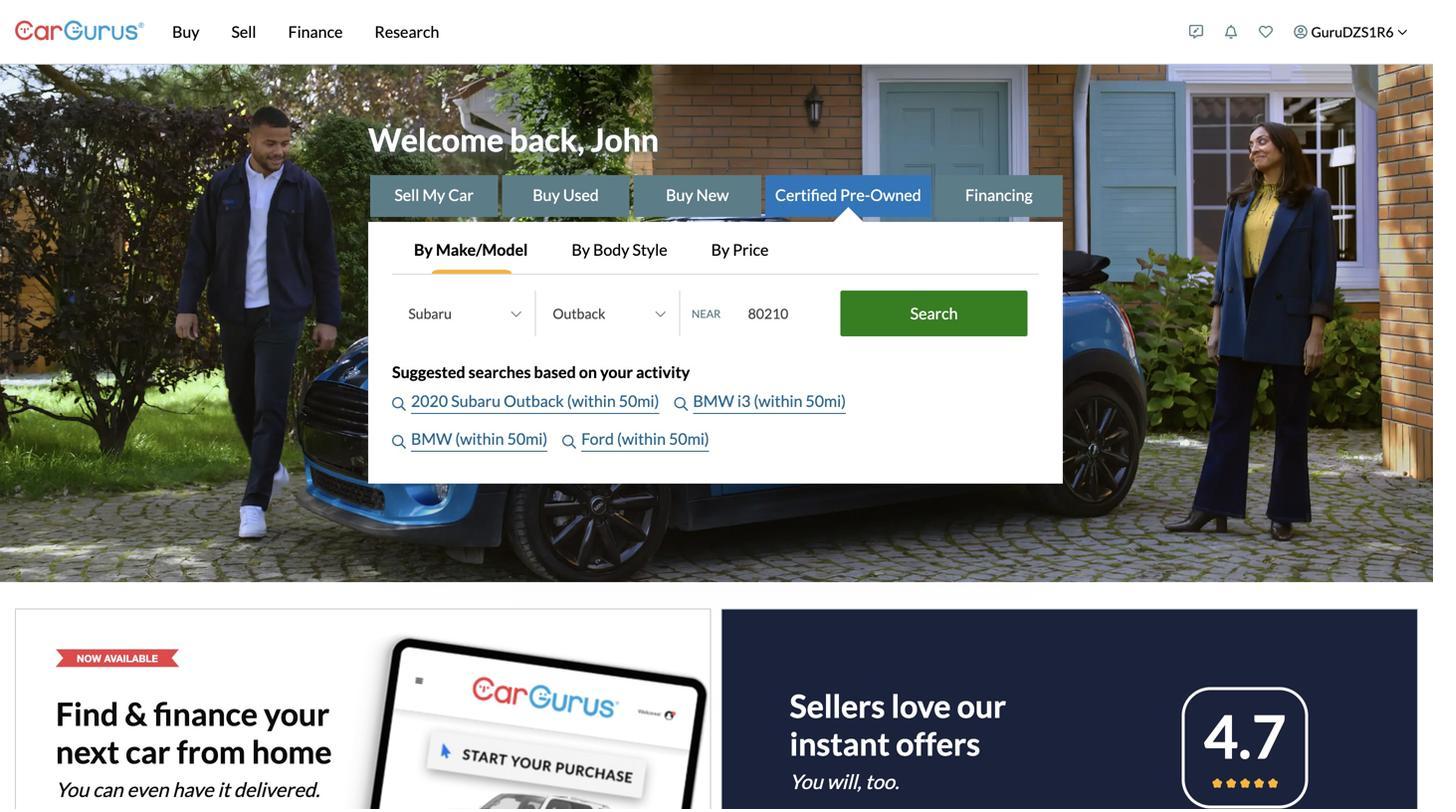 Task type: locate. For each thing, give the bounding box(es) containing it.
by left price
[[712, 240, 730, 259]]

outback
[[504, 391, 564, 411]]

owned
[[871, 185, 922, 205]]

(within 50mi) link for bmw
[[455, 427, 548, 452]]

0 horizontal spatial you
[[56, 778, 89, 802]]

by
[[414, 240, 433, 259], [572, 240, 590, 259], [712, 240, 730, 259]]

menu bar
[[144, 0, 1179, 64]]

0 horizontal spatial bmw
[[411, 429, 452, 449]]

open notifications image
[[1225, 25, 1239, 39]]

sell button
[[216, 0, 272, 64]]

buy button
[[156, 0, 216, 64]]

add a car review image
[[1190, 25, 1204, 39]]

sell inside popup button
[[231, 22, 256, 41]]

sell
[[231, 22, 256, 41], [395, 185, 420, 205]]

2020
[[411, 391, 448, 411]]

make/model
[[436, 240, 528, 259]]

bmw down 2020 at the left
[[411, 429, 452, 449]]

now available
[[77, 652, 158, 664]]

&
[[125, 695, 147, 733]]

0 horizontal spatial sell
[[231, 22, 256, 41]]

50mi) down activity on the top left of page
[[619, 391, 660, 411]]

new
[[697, 185, 729, 205]]

Zip telephone field
[[736, 294, 836, 334]]

4.7
[[1204, 700, 1287, 772]]

(within 50mi) link down 2020 subaru outback link on the left of the page
[[455, 427, 548, 452]]

1 horizontal spatial bmw
[[693, 391, 735, 411]]

search image down activity on the top left of page
[[674, 397, 688, 411]]

buy for buy
[[172, 22, 200, 41]]

buy left "new"
[[666, 185, 694, 205]]

you
[[790, 770, 823, 794], [56, 778, 89, 802]]

buy for buy used
[[533, 185, 560, 205]]

(within down on
[[567, 391, 616, 411]]

buy left sell popup button
[[172, 22, 200, 41]]

welcome
[[368, 121, 504, 159]]

your inside find & finance your next car from home you can even have it delivered.
[[264, 695, 330, 733]]

None submit
[[841, 291, 1028, 337]]

you inside find & finance your next car from home you can even have it delivered.
[[56, 778, 89, 802]]

you left can
[[56, 778, 89, 802]]

available
[[104, 652, 158, 664]]

ford link
[[582, 427, 617, 452]]

buy new
[[666, 185, 729, 205]]

(within
[[567, 391, 616, 411], [754, 391, 803, 411], [455, 429, 504, 449], [617, 429, 666, 449]]

your
[[600, 362, 633, 382], [264, 695, 330, 733]]

50mi) down bmw i3 link
[[669, 429, 710, 449]]

(within 50mi) link right ford
[[617, 427, 710, 452]]

1 vertical spatial bmw
[[411, 429, 452, 449]]

sell right buy dropdown button
[[231, 22, 256, 41]]

0 horizontal spatial by
[[414, 240, 433, 259]]

search image for ford
[[563, 435, 577, 449]]

1 vertical spatial your
[[264, 695, 330, 733]]

cargurus logo homepage link image
[[15, 3, 144, 60]]

gurudzs1r6
[[1312, 23, 1394, 40]]

2 horizontal spatial by
[[712, 240, 730, 259]]

1 horizontal spatial by
[[572, 240, 590, 259]]

welcome back, john
[[368, 121, 659, 159]]

my
[[423, 185, 445, 205]]

3 by from the left
[[712, 240, 730, 259]]

0 horizontal spatial your
[[264, 695, 330, 733]]

bmw i3 (within 50mi)
[[693, 391, 846, 411]]

bmw left i3
[[693, 391, 735, 411]]

search image
[[392, 397, 406, 411], [674, 397, 688, 411], [392, 435, 406, 449], [563, 435, 577, 449]]

suggested searches based on your activity
[[392, 362, 690, 382]]

by left body
[[572, 240, 590, 259]]

50mi)
[[619, 391, 660, 411], [806, 391, 846, 411], [507, 429, 548, 449], [669, 429, 710, 449]]

by down "my"
[[414, 240, 433, 259]]

your right on
[[600, 362, 633, 382]]

1 horizontal spatial sell
[[395, 185, 420, 205]]

can
[[93, 778, 123, 802]]

finance
[[154, 695, 258, 733]]

2 horizontal spatial buy
[[666, 185, 694, 205]]

by for by price
[[712, 240, 730, 259]]

search image for 2020 subaru outback
[[392, 397, 406, 411]]

1 horizontal spatial you
[[790, 770, 823, 794]]

(within 50mi) link right i3
[[754, 389, 846, 414]]

0 horizontal spatial buy
[[172, 22, 200, 41]]

buy for buy new
[[666, 185, 694, 205]]

bmw i3 link
[[693, 389, 754, 414]]

2 by from the left
[[572, 240, 590, 259]]

buy left used
[[533, 185, 560, 205]]

(within down subaru
[[455, 429, 504, 449]]

sell my car
[[395, 185, 474, 205]]

your up delivered.
[[264, 695, 330, 733]]

on
[[579, 362, 597, 382]]

find & finance your next car from home you can even have it delivered.
[[56, 695, 332, 802]]

0 vertical spatial bmw
[[693, 391, 735, 411]]

buy
[[172, 22, 200, 41], [533, 185, 560, 205], [666, 185, 694, 205]]

0 vertical spatial sell
[[231, 22, 256, 41]]

search image left ford
[[563, 435, 577, 449]]

you left will, at the bottom of the page
[[790, 770, 823, 794]]

(within 50mi) link down on
[[567, 389, 660, 414]]

sellers love our instant offers you will, too.
[[790, 687, 1007, 794]]

bmw (within 50mi)
[[411, 429, 548, 449]]

1 by from the left
[[414, 240, 433, 259]]

even
[[127, 778, 169, 802]]

by make/model
[[414, 240, 528, 259]]

(within 50mi) link
[[567, 389, 660, 414], [754, 389, 846, 414], [455, 427, 548, 452], [617, 427, 710, 452]]

1 vertical spatial sell
[[395, 185, 420, 205]]

search image left 2020 at the left
[[392, 397, 406, 411]]

bmw
[[693, 391, 735, 411], [411, 429, 452, 449]]

by for by make/model
[[414, 240, 433, 259]]

(within right ford
[[617, 429, 666, 449]]

buy inside dropdown button
[[172, 22, 200, 41]]

activity
[[636, 362, 690, 382]]

saved cars image
[[1260, 25, 1274, 39]]

sell left "my"
[[395, 185, 420, 205]]

too.
[[866, 770, 899, 794]]

from
[[177, 733, 246, 771]]

now
[[77, 652, 101, 664]]

pre-
[[841, 185, 871, 205]]

1 horizontal spatial buy
[[533, 185, 560, 205]]

1 horizontal spatial your
[[600, 362, 633, 382]]

bmw for bmw (within 50mi)
[[411, 429, 452, 449]]

search image left bmw link
[[392, 435, 406, 449]]

sell for sell my car
[[395, 185, 420, 205]]

it
[[218, 778, 230, 802]]



Task type: vqa. For each thing, say whether or not it's contained in the screenshot.
expert review tab
no



Task type: describe. For each thing, give the bounding box(es) containing it.
(within 50mi) link for ford
[[617, 427, 710, 452]]

certified pre-owned
[[776, 185, 922, 205]]

by body style
[[572, 240, 668, 259]]

subaru
[[451, 391, 501, 411]]

body
[[593, 240, 630, 259]]

car
[[449, 185, 474, 205]]

50mi) right i3
[[806, 391, 846, 411]]

2020 subaru outback (within 50mi)
[[411, 391, 660, 411]]

offers
[[896, 725, 981, 763]]

research
[[375, 22, 439, 41]]

suggested
[[392, 362, 466, 382]]

sell for sell
[[231, 22, 256, 41]]

home
[[252, 733, 332, 771]]

cargurus logo homepage link link
[[15, 3, 144, 60]]

chevron down image
[[1398, 27, 1408, 37]]

sellers
[[790, 687, 885, 725]]

ford
[[582, 429, 614, 449]]

near
[[692, 307, 721, 320]]

price
[[733, 240, 769, 259]]

certified
[[776, 185, 838, 205]]

i3
[[738, 391, 751, 411]]

search image for bmw i3
[[674, 397, 688, 411]]

50mi) down the outback
[[507, 429, 548, 449]]

ford (within 50mi)
[[582, 429, 710, 449]]

searches
[[469, 362, 531, 382]]

next
[[56, 733, 119, 771]]

gurudzs1r6 menu
[[1179, 4, 1419, 60]]

based
[[534, 362, 576, 382]]

have
[[172, 778, 214, 802]]

(within right i3
[[754, 391, 803, 411]]

financing
[[966, 185, 1033, 205]]

used
[[563, 185, 599, 205]]

(within 50mi) link for bmw i3
[[754, 389, 846, 414]]

you inside sellers love our instant offers you will, too.
[[790, 770, 823, 794]]

buy used
[[533, 185, 599, 205]]

search image for bmw
[[392, 435, 406, 449]]

style
[[633, 240, 668, 259]]

delivered.
[[234, 778, 320, 802]]

find
[[56, 695, 119, 733]]

by price
[[712, 240, 769, 259]]

2020 subaru outback link
[[411, 389, 567, 414]]

finance button
[[272, 0, 359, 64]]

finance
[[288, 22, 343, 41]]

0 vertical spatial your
[[600, 362, 633, 382]]

gurudzs1r6 button
[[1284, 4, 1419, 60]]

love
[[892, 687, 951, 725]]

by for by body style
[[572, 240, 590, 259]]

our
[[957, 687, 1007, 725]]

car
[[126, 733, 171, 771]]

back,
[[510, 121, 585, 159]]

research button
[[359, 0, 455, 64]]

will,
[[827, 770, 862, 794]]

john
[[591, 121, 659, 159]]

bmw for bmw i3 (within 50mi)
[[693, 391, 735, 411]]

instant
[[790, 725, 890, 763]]

bmw link
[[411, 427, 455, 452]]

menu bar containing buy
[[144, 0, 1179, 64]]

user icon image
[[1294, 25, 1308, 39]]

(within 50mi) link for 2020 subaru outback
[[567, 389, 660, 414]]



